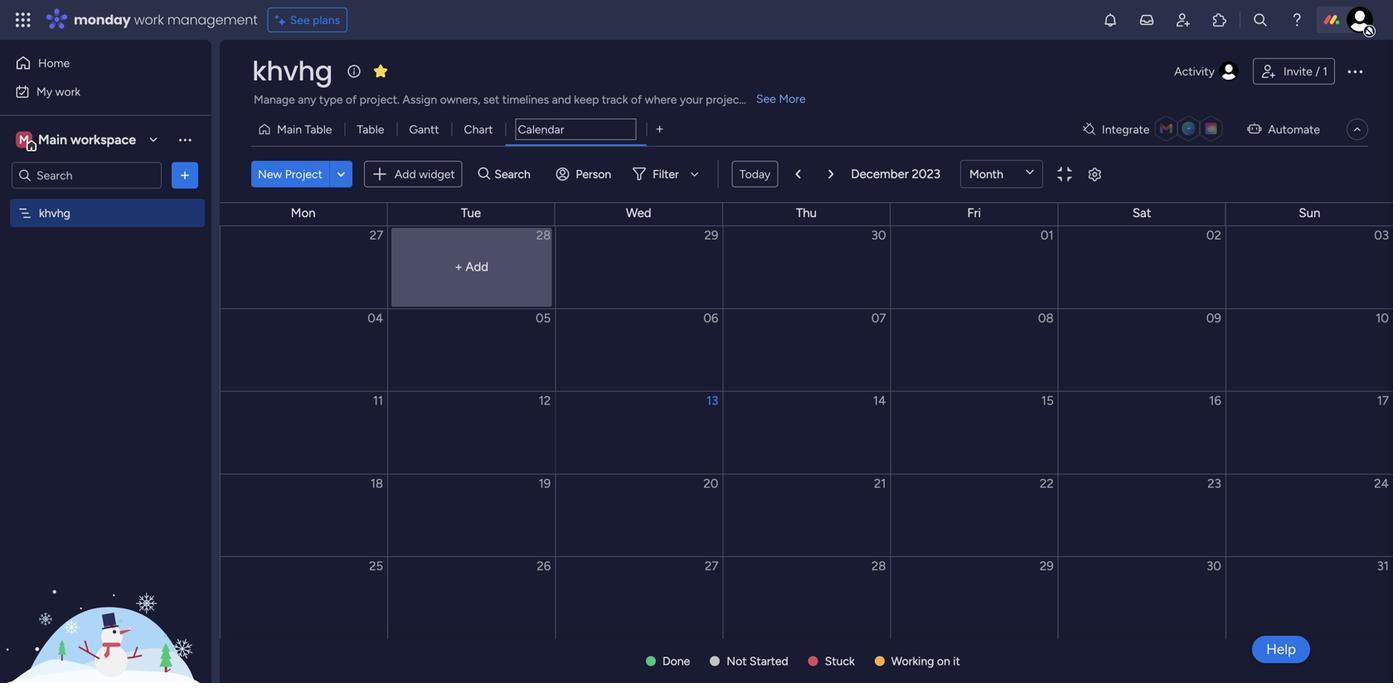 Task type: locate. For each thing, give the bounding box(es) containing it.
options image
[[177, 167, 193, 184]]

person
[[576, 167, 612, 181]]

see left plans
[[290, 13, 310, 27]]

table down project.
[[357, 122, 384, 136]]

track
[[602, 93, 628, 107]]

1 vertical spatial work
[[55, 85, 81, 99]]

0 horizontal spatial of
[[346, 93, 357, 107]]

new project
[[258, 167, 323, 181]]

2 list arrow image from the left
[[829, 169, 834, 179]]

notifications image
[[1103, 12, 1119, 28]]

see left more
[[757, 92, 776, 106]]

main
[[277, 122, 302, 136], [38, 132, 67, 148]]

khvhg
[[252, 53, 333, 90], [39, 206, 70, 220]]

0 horizontal spatial table
[[305, 122, 332, 136]]

2 of from the left
[[631, 93, 642, 107]]

remove from favorites image
[[372, 63, 389, 79]]

work right my
[[55, 85, 81, 99]]

working on it
[[892, 655, 961, 669]]

add
[[395, 167, 416, 181]]

0 vertical spatial see
[[290, 13, 310, 27]]

december 2023
[[851, 167, 941, 181]]

khvhg up any
[[252, 53, 333, 90]]

see
[[290, 13, 310, 27], [757, 92, 776, 106]]

fri
[[968, 206, 982, 221]]

add widget
[[395, 167, 455, 181]]

khvhg field
[[248, 53, 337, 90]]

sat
[[1133, 206, 1152, 221]]

work inside my work "button"
[[55, 85, 81, 99]]

invite / 1
[[1284, 64, 1328, 78]]

gantt button
[[397, 116, 452, 143]]

0 horizontal spatial main
[[38, 132, 67, 148]]

search everything image
[[1253, 12, 1269, 28]]

working
[[892, 655, 935, 669]]

1 horizontal spatial see
[[757, 92, 776, 106]]

0 horizontal spatial list arrow image
[[796, 169, 801, 179]]

of
[[346, 93, 357, 107], [631, 93, 642, 107]]

arrow down image
[[685, 164, 705, 184]]

any
[[298, 93, 316, 107]]

collapse board header image
[[1352, 123, 1365, 136]]

main for main table
[[277, 122, 302, 136]]

workspace options image
[[177, 131, 193, 148]]

0 vertical spatial khvhg
[[252, 53, 333, 90]]

of right track
[[631, 93, 642, 107]]

1 horizontal spatial of
[[631, 93, 642, 107]]

add widget button
[[364, 161, 463, 187]]

/
[[1316, 64, 1321, 78]]

wed
[[626, 206, 652, 221]]

integrate
[[1103, 122, 1150, 136]]

see inside button
[[290, 13, 310, 27]]

started
[[750, 655, 789, 669]]

Search field
[[491, 163, 540, 186]]

tue
[[461, 206, 481, 221]]

1 vertical spatial see
[[757, 92, 776, 106]]

0 horizontal spatial work
[[55, 85, 81, 99]]

apps image
[[1212, 12, 1229, 28]]

1 horizontal spatial work
[[134, 10, 164, 29]]

main inside workspace selection element
[[38, 132, 67, 148]]

list arrow image up thu
[[796, 169, 801, 179]]

home
[[38, 56, 70, 70]]

None field
[[516, 119, 637, 140]]

option
[[0, 198, 212, 202]]

activity button
[[1168, 58, 1247, 85]]

stuck
[[825, 655, 855, 669]]

1 horizontal spatial list arrow image
[[829, 169, 834, 179]]

workspace
[[70, 132, 136, 148]]

table down any
[[305, 122, 332, 136]]

0 horizontal spatial khvhg
[[39, 206, 70, 220]]

monday work management
[[74, 10, 258, 29]]

manage
[[254, 93, 295, 107]]

sun
[[1300, 206, 1321, 221]]

list arrow image
[[796, 169, 801, 179], [829, 169, 834, 179]]

work
[[134, 10, 164, 29], [55, 85, 81, 99]]

work right "monday"
[[134, 10, 164, 29]]

my work button
[[10, 78, 178, 105]]

my
[[37, 85, 52, 99]]

december
[[851, 167, 909, 181]]

0 vertical spatial work
[[134, 10, 164, 29]]

workspace image
[[16, 131, 32, 149]]

1 vertical spatial khvhg
[[39, 206, 70, 220]]

main down manage
[[277, 122, 302, 136]]

1
[[1323, 64, 1328, 78]]

of right type
[[346, 93, 357, 107]]

owners,
[[440, 93, 481, 107]]

main inside button
[[277, 122, 302, 136]]

work for my
[[55, 85, 81, 99]]

show board description image
[[344, 63, 364, 80]]

stands.
[[747, 93, 784, 107]]

khvhg list box
[[0, 196, 212, 451]]

1 horizontal spatial table
[[357, 122, 384, 136]]

0 horizontal spatial see
[[290, 13, 310, 27]]

select product image
[[15, 12, 32, 28]]

invite members image
[[1176, 12, 1192, 28]]

project.
[[360, 93, 400, 107]]

automate
[[1269, 122, 1321, 136]]

lottie animation element
[[0, 516, 212, 684]]

main right workspace image at the top left of the page
[[38, 132, 67, 148]]

2023
[[912, 167, 941, 181]]

invite / 1 button
[[1254, 58, 1336, 85]]

help button
[[1253, 636, 1311, 664]]

table
[[305, 122, 332, 136], [357, 122, 384, 136]]

list arrow image left december at the top of the page
[[829, 169, 834, 179]]

monday
[[74, 10, 131, 29]]

main table
[[277, 122, 332, 136]]

management
[[167, 10, 258, 29]]

inbox image
[[1139, 12, 1156, 28]]

khvhg down search in workspace field
[[39, 206, 70, 220]]

gary orlando image
[[1347, 7, 1374, 33]]

1 horizontal spatial main
[[277, 122, 302, 136]]

m
[[19, 133, 29, 147]]

khvhg inside list box
[[39, 206, 70, 220]]



Task type: describe. For each thing, give the bounding box(es) containing it.
mon
[[291, 206, 316, 221]]

dapulse integrations image
[[1084, 123, 1096, 136]]

today button
[[732, 161, 778, 188]]

your
[[680, 93, 703, 107]]

1 table from the left
[[305, 122, 332, 136]]

see plans button
[[268, 7, 348, 32]]

2 table from the left
[[357, 122, 384, 136]]

main for main workspace
[[38, 132, 67, 148]]

add view image
[[657, 123, 663, 135]]

new project button
[[251, 161, 329, 188]]

filter button
[[627, 161, 705, 188]]

1 horizontal spatial khvhg
[[252, 53, 333, 90]]

manage any type of project. assign owners, set timelines and keep track of where your project stands.
[[254, 93, 784, 107]]

help
[[1267, 641, 1297, 658]]

see more
[[757, 92, 806, 106]]

plans
[[313, 13, 340, 27]]

thu
[[796, 206, 817, 221]]

see plans
[[290, 13, 340, 27]]

chart button
[[452, 116, 506, 143]]

see for see plans
[[290, 13, 310, 27]]

see more link
[[755, 90, 808, 107]]

not started
[[727, 655, 789, 669]]

1 of from the left
[[346, 93, 357, 107]]

widget
[[419, 167, 455, 181]]

type
[[319, 93, 343, 107]]

invite
[[1284, 64, 1313, 78]]

Search in workspace field
[[35, 166, 139, 185]]

month
[[970, 167, 1004, 181]]

main table button
[[251, 116, 345, 143]]

see for see more
[[757, 92, 776, 106]]

home button
[[10, 50, 178, 76]]

autopilot image
[[1248, 118, 1262, 139]]

main workspace
[[38, 132, 136, 148]]

help image
[[1289, 12, 1306, 28]]

assign
[[403, 93, 437, 107]]

1 list arrow image from the left
[[796, 169, 801, 179]]

options image
[[1346, 61, 1366, 81]]

my work
[[37, 85, 81, 99]]

and
[[552, 93, 571, 107]]

project
[[706, 93, 744, 107]]

set
[[484, 93, 500, 107]]

not
[[727, 655, 747, 669]]

angle down image
[[337, 168, 345, 180]]

lottie animation image
[[0, 516, 212, 684]]

where
[[645, 93, 677, 107]]

on
[[938, 655, 951, 669]]

today
[[740, 167, 771, 181]]

it
[[954, 655, 961, 669]]

work for monday
[[134, 10, 164, 29]]

v2 search image
[[478, 165, 491, 184]]

activity
[[1175, 64, 1215, 78]]

table button
[[345, 116, 397, 143]]

more
[[779, 92, 806, 106]]

person button
[[550, 161, 622, 188]]

chart
[[464, 122, 493, 136]]

done
[[663, 655, 690, 669]]

keep
[[574, 93, 599, 107]]

workspace selection element
[[16, 130, 139, 151]]

filter
[[653, 167, 679, 181]]

project
[[285, 167, 323, 181]]

new
[[258, 167, 282, 181]]

gantt
[[409, 122, 439, 136]]

timelines
[[503, 93, 549, 107]]



Task type: vqa. For each thing, say whether or not it's contained in the screenshot.
1st Status from the bottom
no



